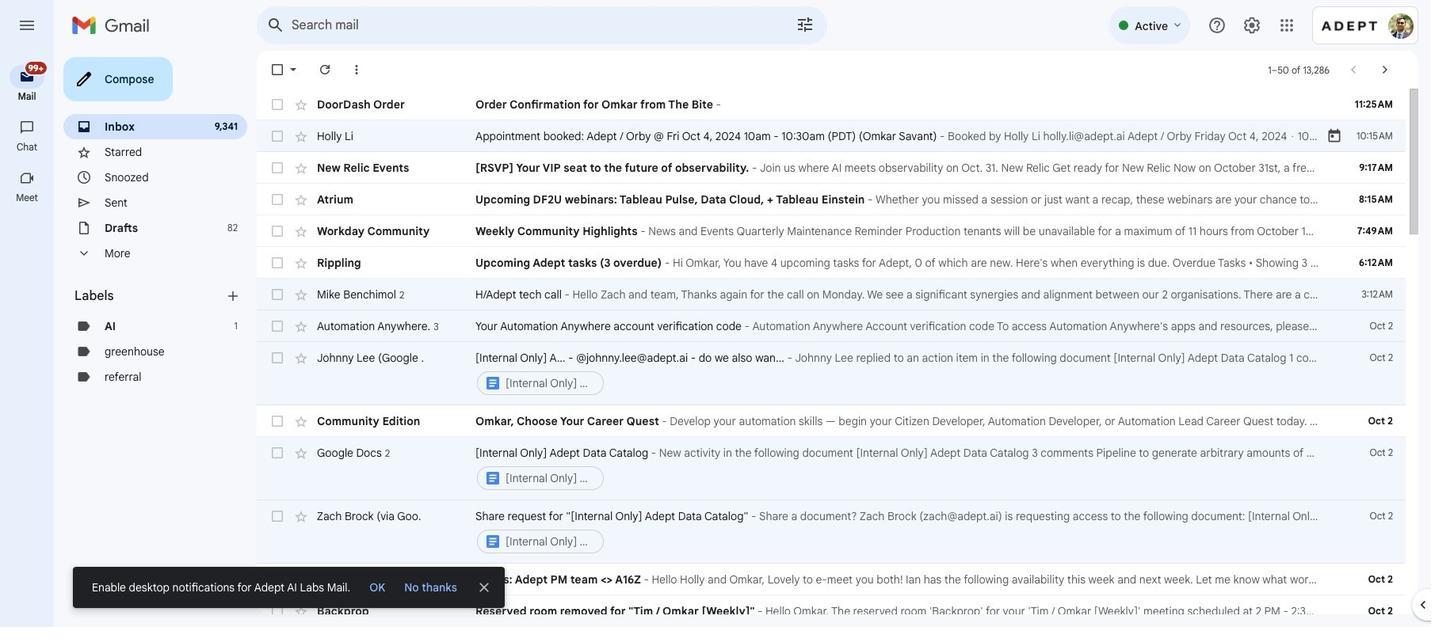 Task type: locate. For each thing, give the bounding box(es) containing it.
settings image
[[1243, 16, 1262, 35]]

10 row from the top
[[257, 406, 1406, 437]]

5 row from the top
[[257, 216, 1406, 247]]

Search mail search field
[[257, 6, 827, 44]]

Search mail text field
[[292, 17, 751, 33]]

8 row from the top
[[257, 311, 1406, 342]]

11 row from the top
[[257, 437, 1406, 501]]

13 row from the top
[[257, 564, 1406, 596]]

more email options image
[[349, 62, 365, 78]]

None checkbox
[[269, 128, 285, 144], [269, 160, 285, 176], [269, 223, 285, 239], [269, 319, 285, 334], [269, 350, 285, 366], [269, 604, 285, 620], [269, 128, 285, 144], [269, 160, 285, 176], [269, 223, 285, 239], [269, 319, 285, 334], [269, 350, 285, 366], [269, 604, 285, 620]]

row
[[257, 89, 1406, 120], [257, 120, 1406, 152], [257, 152, 1406, 184], [257, 184, 1406, 216], [257, 216, 1406, 247], [257, 247, 1406, 279], [257, 279, 1406, 311], [257, 311, 1406, 342], [257, 342, 1406, 406], [257, 406, 1406, 437], [257, 437, 1406, 501], [257, 501, 1406, 564], [257, 564, 1406, 596], [257, 596, 1406, 628]]

1 vertical spatial cell
[[475, 445, 1327, 493]]

9 row from the top
[[257, 342, 1406, 406]]

0 vertical spatial cell
[[475, 350, 1327, 398]]

gmail image
[[71, 10, 158, 41]]

cell
[[475, 350, 1327, 398], [475, 445, 1327, 493], [475, 509, 1327, 556]]

heading
[[0, 90, 54, 103], [0, 141, 54, 154], [0, 192, 54, 204], [74, 288, 225, 304]]

14 row from the top
[[257, 596, 1406, 628]]

cell for 4th row from the bottom of the page
[[475, 445, 1327, 493]]

2 row from the top
[[257, 120, 1406, 152]]

None checkbox
[[269, 62, 285, 78], [269, 97, 285, 113], [269, 192, 285, 208], [269, 255, 285, 271], [269, 287, 285, 303], [269, 414, 285, 429], [269, 445, 285, 461], [269, 509, 285, 525], [269, 62, 285, 78], [269, 97, 285, 113], [269, 192, 285, 208], [269, 255, 285, 271], [269, 287, 285, 303], [269, 414, 285, 429], [269, 445, 285, 461], [269, 509, 285, 525]]

advanced search options image
[[789, 9, 821, 40]]

alert
[[25, 36, 1406, 609]]

2 cell from the top
[[475, 445, 1327, 493]]

cell for 12th row
[[475, 509, 1327, 556]]

older image
[[1377, 62, 1393, 78]]

2 vertical spatial cell
[[475, 509, 1327, 556]]

3 cell from the top
[[475, 509, 1327, 556]]

main menu image
[[17, 16, 36, 35]]

navigation
[[0, 51, 55, 628]]

1 cell from the top
[[475, 350, 1327, 398]]

calendar event image
[[1327, 128, 1342, 144]]



Task type: vqa. For each thing, say whether or not it's contained in the screenshot.
the middle cell
yes



Task type: describe. For each thing, give the bounding box(es) containing it.
refresh image
[[317, 62, 333, 78]]

4 row from the top
[[257, 184, 1406, 216]]

3 row from the top
[[257, 152, 1406, 184]]

1 row from the top
[[257, 89, 1406, 120]]

search mail image
[[262, 11, 290, 40]]

cell for ninth row from the top
[[475, 350, 1327, 398]]

7 row from the top
[[257, 279, 1406, 311]]

6 row from the top
[[257, 247, 1406, 279]]

12 row from the top
[[257, 501, 1406, 564]]

support image
[[1208, 16, 1227, 35]]



